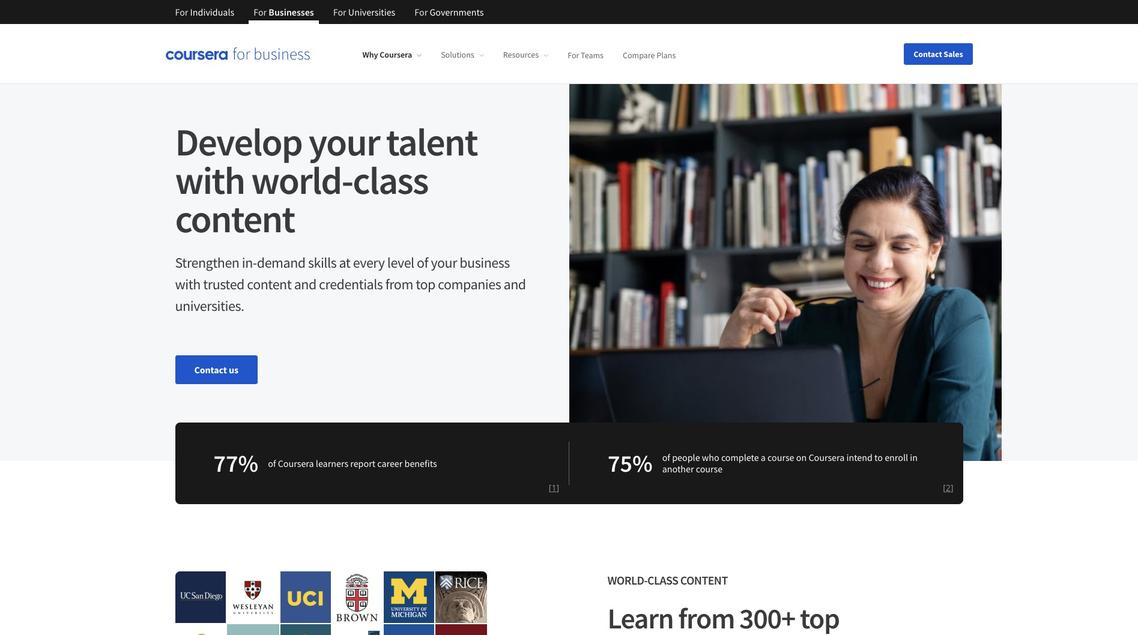 Task type: vqa. For each thing, say whether or not it's contained in the screenshot.
Computer within Master of Engineering in Computer Engineering
no



Task type: describe. For each thing, give the bounding box(es) containing it.
skills
[[308, 254, 337, 272]]

us
[[229, 364, 238, 376]]

complete
[[721, 452, 759, 464]]

benefits
[[405, 457, 437, 469]]

for teams
[[568, 49, 604, 60]]

of for 77%
[[268, 457, 276, 469]]

business
[[460, 254, 510, 272]]

77%
[[214, 449, 258, 479]]

another
[[662, 463, 694, 475]]

2 and from the left
[[504, 275, 526, 294]]

of people who complete a course on coursera intend to enroll in another course
[[662, 452, 918, 475]]

for teams link
[[568, 49, 604, 60]]

your inside strengthen in-demand skills at every level of your business with trusted content and credentials from top companies and universities.
[[431, 254, 457, 272]]

who
[[702, 452, 720, 464]]

in
[[910, 452, 918, 464]]

for universities
[[333, 6, 395, 18]]

develop your talent with world-class content
[[175, 118, 477, 243]]

strengthen in-demand skills at every level of your business with trusted content and credentials from top companies and universities.
[[175, 254, 526, 315]]

compare plans
[[623, 49, 676, 60]]

2
[[946, 482, 951, 494]]

enroll
[[885, 452, 908, 464]]

1
[[552, 482, 557, 494]]

universities
[[348, 6, 395, 18]]

for businesses
[[254, 6, 314, 18]]

banner navigation
[[166, 0, 493, 24]]

governments
[[430, 6, 484, 18]]

from
[[386, 275, 413, 294]]

coursera for of coursera learners report career benefits
[[278, 457, 314, 469]]

compare plans link
[[623, 49, 676, 60]]

contact us link
[[175, 356, 258, 384]]

companies
[[438, 275, 501, 294]]

plans
[[657, 49, 676, 60]]

of coursera learners report career benefits
[[268, 457, 437, 469]]

with inside strengthen in-demand skills at every level of your business with trusted content and credentials from top companies and universities.
[[175, 275, 201, 294]]

] for 75%
[[951, 482, 954, 494]]

solutions link
[[441, 49, 484, 60]]

[ 1 ]
[[549, 482, 559, 494]]

coursera for why coursera
[[380, 49, 412, 60]]

for governments
[[415, 6, 484, 18]]

sales
[[944, 48, 963, 59]]

every
[[353, 254, 385, 272]]

why coursera link
[[363, 49, 422, 60]]

[ for 77%
[[549, 482, 552, 494]]

contact for contact sales
[[914, 48, 942, 59]]

level
[[387, 254, 414, 272]]

world-class content
[[608, 573, 728, 588]]



Task type: locate. For each thing, give the bounding box(es) containing it.
contact inside 'link'
[[194, 364, 227, 376]]

for left individuals
[[175, 6, 188, 18]]

contact left sales
[[914, 48, 942, 59]]

for left governments
[[415, 6, 428, 18]]

contact sales button
[[904, 43, 973, 65]]

course right another
[[696, 463, 723, 475]]

to
[[875, 452, 883, 464]]

credentials
[[319, 275, 383, 294]]

contact for contact us
[[194, 364, 227, 376]]

of for 75%
[[662, 452, 670, 464]]

compare
[[623, 49, 655, 60]]

1 horizontal spatial ]
[[951, 482, 954, 494]]

content
[[680, 573, 728, 588]]

0 horizontal spatial contact
[[194, 364, 227, 376]]

your inside develop your talent with world-class content
[[309, 118, 380, 166]]

coursera right "why"
[[380, 49, 412, 60]]

resources
[[503, 49, 539, 60]]

content inside develop your talent with world-class content
[[175, 195, 295, 243]]

for
[[175, 6, 188, 18], [254, 6, 267, 18], [333, 6, 346, 18], [415, 6, 428, 18], [568, 49, 579, 60]]

1 [ from the left
[[549, 482, 552, 494]]

1 horizontal spatial of
[[417, 254, 428, 272]]

contact inside button
[[914, 48, 942, 59]]

top
[[416, 275, 435, 294]]

0 vertical spatial with
[[175, 156, 245, 204]]

0 horizontal spatial and
[[294, 275, 316, 294]]

of left people
[[662, 452, 670, 464]]

0 vertical spatial content
[[175, 195, 295, 243]]

people
[[672, 452, 700, 464]]

coursera for business image
[[166, 48, 310, 60]]

1 vertical spatial your
[[431, 254, 457, 272]]

2 [ from the left
[[943, 482, 946, 494]]

businesses
[[269, 6, 314, 18]]

0 horizontal spatial [
[[549, 482, 552, 494]]

why
[[363, 49, 378, 60]]

[
[[549, 482, 552, 494], [943, 482, 946, 494]]

coursera inside the of people who complete a course on coursera intend to enroll in another course
[[809, 452, 845, 464]]

2 ] from the left
[[951, 482, 954, 494]]

1 horizontal spatial and
[[504, 275, 526, 294]]

of right 77%
[[268, 457, 276, 469]]

with inside develop your talent with world-class content
[[175, 156, 245, 204]]

of inside strengthen in-demand skills at every level of your business with trusted content and credentials from top companies and universities.
[[417, 254, 428, 272]]

solutions
[[441, 49, 474, 60]]

in-
[[242, 254, 257, 272]]

content inside strengthen in-demand skills at every level of your business with trusted content and credentials from top companies and universities.
[[247, 275, 292, 294]]

resources link
[[503, 49, 549, 60]]

class
[[353, 156, 428, 204]]

at
[[339, 254, 350, 272]]

talent
[[386, 118, 477, 166]]

1 ] from the left
[[557, 482, 559, 494]]

report
[[350, 457, 376, 469]]

with
[[175, 156, 245, 204], [175, 275, 201, 294]]

and down skills
[[294, 275, 316, 294]]

1 horizontal spatial contact
[[914, 48, 942, 59]]

coursera left learners
[[278, 457, 314, 469]]

demand
[[257, 254, 306, 272]]

0 horizontal spatial course
[[696, 463, 723, 475]]

1 vertical spatial with
[[175, 275, 201, 294]]

coursera
[[380, 49, 412, 60], [809, 452, 845, 464], [278, 457, 314, 469]]

course right "a"
[[768, 452, 795, 464]]

for left businesses
[[254, 6, 267, 18]]

a
[[761, 452, 766, 464]]

1 vertical spatial contact
[[194, 364, 227, 376]]

for for governments
[[415, 6, 428, 18]]

learners
[[316, 457, 348, 469]]

1 horizontal spatial [
[[943, 482, 946, 494]]

and
[[294, 275, 316, 294], [504, 275, 526, 294]]

0 horizontal spatial coursera
[[278, 457, 314, 469]]

for for universities
[[333, 6, 346, 18]]

on
[[796, 452, 807, 464]]

for individuals
[[175, 6, 234, 18]]

0 horizontal spatial of
[[268, 457, 276, 469]]

individuals
[[190, 6, 234, 18]]

0 horizontal spatial your
[[309, 118, 380, 166]]

for left the universities
[[333, 6, 346, 18]]

world-
[[251, 156, 353, 204]]

1 horizontal spatial course
[[768, 452, 795, 464]]

for for individuals
[[175, 6, 188, 18]]

2 horizontal spatial coursera
[[809, 452, 845, 464]]

and down "business"
[[504, 275, 526, 294]]

career
[[377, 457, 403, 469]]

2 horizontal spatial of
[[662, 452, 670, 464]]

contact sales
[[914, 48, 963, 59]]

contact
[[914, 48, 942, 59], [194, 364, 227, 376]]

1 and from the left
[[294, 275, 316, 294]]

of right level
[[417, 254, 428, 272]]

why coursera
[[363, 49, 412, 60]]

[ for 75%
[[943, 482, 946, 494]]

0 vertical spatial your
[[309, 118, 380, 166]]

universities.
[[175, 297, 244, 315]]

your
[[309, 118, 380, 166], [431, 254, 457, 272]]

for left "teams"
[[568, 49, 579, 60]]

]
[[557, 482, 559, 494], [951, 482, 954, 494]]

1 with from the top
[[175, 156, 245, 204]]

75%
[[608, 449, 653, 479]]

1 horizontal spatial coursera
[[380, 49, 412, 60]]

class
[[648, 573, 678, 588]]

contact us
[[194, 364, 238, 376]]

content down demand
[[247, 275, 292, 294]]

[ 2 ]
[[943, 482, 954, 494]]

2 with from the top
[[175, 275, 201, 294]]

for for businesses
[[254, 6, 267, 18]]

contact left 'us'
[[194, 364, 227, 376]]

content
[[175, 195, 295, 243], [247, 275, 292, 294]]

1 horizontal spatial your
[[431, 254, 457, 272]]

0 horizontal spatial ]
[[557, 482, 559, 494]]

1 vertical spatial content
[[247, 275, 292, 294]]

content up in-
[[175, 195, 295, 243]]

] for 77%
[[557, 482, 559, 494]]

intend
[[847, 452, 873, 464]]

trusted
[[203, 275, 244, 294]]

teams
[[581, 49, 604, 60]]

of
[[417, 254, 428, 272], [662, 452, 670, 464], [268, 457, 276, 469]]

coursera right 'on'
[[809, 452, 845, 464]]

of inside the of people who complete a course on coursera intend to enroll in another course
[[662, 452, 670, 464]]

develop
[[175, 118, 302, 166]]

world-
[[608, 573, 648, 588]]

strengthen
[[175, 254, 239, 272]]

0 vertical spatial contact
[[914, 48, 942, 59]]

course
[[768, 452, 795, 464], [696, 463, 723, 475]]



